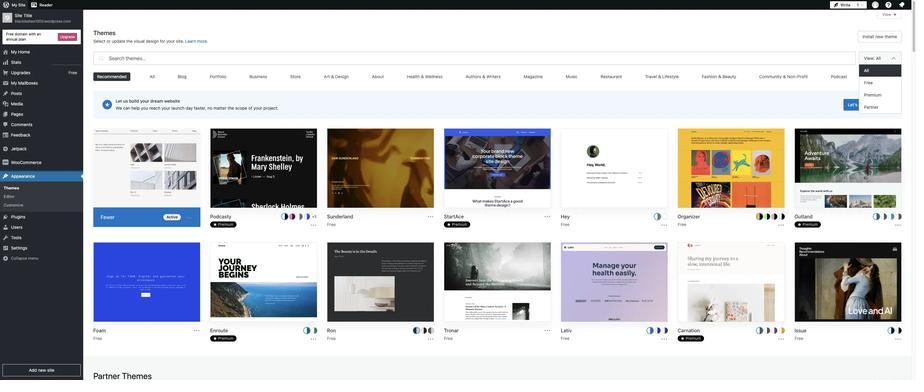 Task type: locate. For each thing, give the bounding box(es) containing it.
5 & from the left
[[719, 74, 722, 79]]

art & design button
[[320, 73, 353, 81]]

premium button down carnation
[[678, 336, 704, 342]]

1 vertical spatial site
[[15, 13, 22, 18]]

2 img image from the top
[[2, 160, 9, 166]]

write
[[841, 2, 851, 7]]

highest hourly views 0 image
[[52, 61, 81, 65]]

upgrade button
[[58, 33, 77, 41]]

my left reader link
[[12, 2, 17, 7]]

premium inside the view: all list box
[[864, 92, 882, 98]]

recommended
[[97, 74, 127, 79]]

comments link
[[0, 120, 83, 130]]

free
[[6, 32, 14, 36], [68, 70, 77, 75], [864, 80, 873, 85], [327, 222, 336, 227], [561, 222, 570, 227], [678, 222, 687, 227], [93, 336, 102, 342], [327, 336, 336, 342], [444, 336, 453, 342], [561, 336, 570, 342], [795, 336, 804, 342]]

for
[[160, 39, 165, 44]]

premium down enroute
[[218, 337, 233, 341]]

upgrades
[[11, 70, 30, 75]]

my for my site
[[12, 2, 17, 7]]

appearance
[[11, 174, 35, 179]]

1
[[857, 2, 859, 7]]

img image left jetpack
[[2, 146, 9, 152]]

design
[[146, 39, 159, 44]]

more options for theme issue image
[[895, 336, 902, 343]]

let's get started link
[[844, 99, 885, 111]]

6 & from the left
[[783, 74, 786, 79]]

1 horizontal spatial themes
[[93, 29, 116, 36]]

community & non-profit button
[[756, 73, 812, 81]]

or
[[107, 39, 111, 44]]

collapse
[[11, 256, 27, 261]]

authors & writers
[[466, 74, 501, 79]]

all right "view:"
[[876, 56, 881, 61]]

view button
[[878, 10, 902, 19]]

img image
[[2, 146, 9, 152], [2, 160, 9, 166]]

all inside list box
[[864, 68, 869, 73]]

home
[[18, 49, 30, 54]]

closed image
[[894, 14, 897, 16]]

help
[[131, 106, 140, 111]]

upgrade
[[60, 35, 75, 39]]

0 vertical spatial the
[[126, 39, 133, 44]]

my up the posts at the left top
[[11, 80, 17, 86]]

the
[[126, 39, 133, 44], [228, 106, 234, 111]]

1 vertical spatial my
[[11, 49, 17, 54]]

& for writers
[[483, 74, 486, 79]]

4 & from the left
[[658, 74, 661, 79]]

startace
[[444, 214, 464, 220]]

my for my mailboxes
[[11, 80, 17, 86]]

foam is a simple theme that supports full-site editing. it comes with a set of minimal templates and design settings that can be manipulated through global styles. use it to build something beautiful. image
[[94, 243, 200, 323]]

authors
[[466, 74, 481, 79]]

premium button for enroute
[[210, 336, 237, 342]]

themes up or
[[93, 29, 116, 36]]

themes
[[93, 29, 116, 36], [4, 186, 19, 191]]

reach
[[149, 106, 160, 111]]

my
[[12, 2, 17, 7], [11, 49, 17, 54], [11, 80, 17, 86]]

themes for themes
[[4, 186, 19, 191]]

premium button down podcasty
[[210, 222, 237, 228]]

more options for theme enroute image
[[310, 336, 317, 343]]

more options for theme lativ image
[[661, 336, 668, 343]]

premium down carnation
[[686, 337, 701, 341]]

startace is your ultimate business theme design. it is pretty valuable in assisting users in building their corporate websites, being established companies, or budding startups. image
[[444, 129, 551, 209]]

fashion
[[702, 74, 717, 79]]

your
[[166, 39, 175, 44], [140, 99, 149, 104], [162, 106, 170, 111], [254, 106, 262, 111]]

free down tronar at the bottom
[[444, 336, 453, 342]]

1 img image from the top
[[2, 146, 9, 152]]

the left the "scope"
[[228, 106, 234, 111]]

img image left woocommerce
[[2, 160, 9, 166]]

free down foam
[[93, 336, 102, 342]]

issue
[[795, 328, 807, 334]]

& right art
[[331, 74, 334, 79]]

free down 'entertainment'
[[864, 80, 873, 85]]

woocommerce link
[[0, 158, 83, 168]]

select
[[93, 39, 106, 44]]

free down the sunderland at the bottom
[[327, 222, 336, 227]]

& left non-
[[783, 74, 786, 79]]

sometimes your podcast episode cover arts deserve more attention than regular thumbnails offer. if you think so, then podcasty is the theme design for your podcast site. image
[[211, 129, 317, 209]]

can
[[123, 106, 130, 111]]

reader
[[40, 2, 53, 7]]

all for the "all" button
[[150, 74, 155, 79]]

more options for theme sunderland image
[[427, 213, 434, 221]]

all up "dream"
[[150, 74, 155, 79]]

&
[[331, 74, 334, 79], [421, 74, 424, 79], [483, 74, 486, 79], [658, 74, 661, 79], [719, 74, 722, 79], [783, 74, 786, 79]]

issue is a magazine theme focused on sizable typography and imagery to grow your blog posts, reviews, artwork, and news. image
[[795, 243, 902, 323]]

premium button down enroute
[[210, 336, 237, 342]]

2 & from the left
[[421, 74, 424, 79]]

ron
[[327, 328, 336, 334]]

premium button
[[210, 222, 237, 228], [444, 222, 470, 228], [795, 222, 821, 228], [210, 336, 237, 342], [678, 336, 704, 342]]

with
[[29, 32, 36, 36]]

enroute is a business theme image
[[211, 243, 317, 323]]

media link
[[0, 99, 83, 109]]

my mailboxes link
[[0, 78, 83, 88]]

0 horizontal spatial all
[[150, 74, 155, 79]]

0 vertical spatial img image
[[2, 146, 9, 152]]

0 vertical spatial themes
[[93, 29, 116, 36]]

podcasty
[[210, 214, 231, 220]]

get started
[[859, 102, 881, 107]]

more options for theme hey image
[[661, 222, 668, 229]]

premium for carnation
[[686, 337, 701, 341]]

profit
[[798, 74, 808, 79]]

foam free
[[93, 328, 106, 342]]

premium down "outland"
[[803, 223, 818, 227]]

enroute
[[210, 328, 228, 334]]

free down organizer
[[678, 222, 687, 227]]

my left "home"
[[11, 49, 17, 54]]

new right "install"
[[876, 34, 884, 39]]

& right the health
[[421, 74, 424, 79]]

woocommerce
[[11, 160, 41, 165]]

themes up editor
[[4, 186, 19, 191]]

all
[[876, 56, 881, 61], [864, 68, 869, 73], [150, 74, 155, 79]]

& left 'writers'
[[483, 74, 486, 79]]

fashion & beauty button
[[699, 73, 740, 81]]

None search field
[[93, 50, 856, 66]]

project.
[[264, 106, 279, 111]]

the left visual
[[126, 39, 133, 44]]

& left the beauty
[[719, 74, 722, 79]]

you
[[141, 106, 148, 111]]

tools
[[11, 235, 21, 241]]

customize link
[[0, 201, 83, 210]]

let us build your dream website we can help you reach your launch day faster, no matter the scope of your project.
[[116, 99, 279, 111]]

0 horizontal spatial new
[[38, 368, 46, 373]]

your right for
[[166, 39, 175, 44]]

& right the travel
[[658, 74, 661, 79]]

3 & from the left
[[483, 74, 486, 79]]

free up the 'annual plan'
[[6, 32, 14, 36]]

all down "view:"
[[864, 68, 869, 73]]

0 vertical spatial my
[[12, 2, 17, 7]]

1 vertical spatial img image
[[2, 160, 9, 166]]

more options for theme carnation image
[[778, 336, 785, 343]]

new left site
[[38, 368, 46, 373]]

1 & from the left
[[331, 74, 334, 79]]

the inside themes select or update the visual design for your site. learn more .
[[126, 39, 133, 44]]

non-
[[788, 74, 798, 79]]

view:
[[864, 56, 875, 61]]

my home link
[[0, 47, 83, 57]]

more options for theme tronar image
[[544, 328, 551, 335]]

an
[[37, 32, 41, 36]]

all inside button
[[150, 74, 155, 79]]

1 horizontal spatial all
[[864, 68, 869, 73]]

my site link
[[0, 0, 28, 10]]

free down hey in the bottom right of the page
[[561, 222, 570, 227]]

visual
[[134, 39, 145, 44]]

& inside button
[[331, 74, 334, 79]]

podcast
[[831, 74, 847, 79]]

recommended button
[[93, 73, 130, 81]]

2 vertical spatial all
[[150, 74, 155, 79]]

0 horizontal spatial the
[[126, 39, 133, 44]]

premium down startace at the bottom of the page
[[452, 223, 467, 227]]

travel
[[645, 74, 657, 79]]

portfolio
[[210, 74, 227, 79]]

themes inside themes select or update the visual design for your site. learn more .
[[93, 29, 116, 36]]

2 horizontal spatial all
[[876, 56, 881, 61]]

1 vertical spatial themes
[[4, 186, 19, 191]]

site up title
[[18, 2, 25, 7]]

my for my home
[[11, 49, 17, 54]]

site title blacklashes1000.wordpress.com
[[15, 13, 71, 24]]

img image inside woocommerce link
[[2, 160, 9, 166]]

premium down podcasty
[[218, 223, 233, 227]]

1 vertical spatial all
[[864, 68, 869, 73]]

0 vertical spatial new
[[876, 34, 884, 39]]

feedback
[[11, 132, 30, 138]]

sunderland is a simple theme that supports full-site editing. it comes with a set of minimal templates and design settings that can be manipulated through global styles. use it to build something beautiful. image
[[328, 129, 434, 209]]

website
[[164, 99, 180, 104]]

new
[[876, 34, 884, 39], [38, 368, 46, 373]]

business
[[250, 74, 267, 79]]

site.
[[176, 39, 184, 44]]

themes link
[[0, 184, 83, 192]]

1 horizontal spatial new
[[876, 34, 884, 39]]

tronar
[[444, 328, 459, 334]]

1 vertical spatial the
[[228, 106, 234, 111]]

domain
[[15, 32, 28, 36]]

stats link
[[0, 57, 83, 68]]

img image inside the jetpack link
[[2, 146, 9, 152]]

2 vertical spatial my
[[11, 80, 17, 86]]

1 horizontal spatial the
[[228, 106, 234, 111]]

premium up 'get started'
[[864, 92, 882, 98]]

0 horizontal spatial themes
[[4, 186, 19, 191]]

1 vertical spatial new
[[38, 368, 46, 373]]

pages
[[11, 112, 23, 117]]

add
[[29, 368, 37, 373]]

site left title
[[15, 13, 22, 18]]

dream
[[150, 99, 163, 104]]

& for beauty
[[719, 74, 722, 79]]

premium button for outland
[[795, 222, 821, 228]]

beauty
[[723, 74, 737, 79]]

img image for woocommerce
[[2, 160, 9, 166]]

free down ron
[[327, 336, 336, 342]]

premium button down "outland"
[[795, 222, 821, 228]]



Task type: describe. For each thing, give the bounding box(es) containing it.
free inside free domain with an annual plan
[[6, 32, 14, 36]]

my profile image
[[872, 2, 879, 8]]

more options for theme fewer image
[[186, 215, 193, 222]]

of
[[248, 106, 252, 111]]

your inside themes select or update the visual design for your site. learn more .
[[166, 39, 175, 44]]

business button
[[246, 73, 271, 81]]

premium button for podcasty
[[210, 222, 237, 228]]

more options for theme startace image
[[544, 213, 551, 221]]

build
[[129, 99, 139, 104]]

more options for theme outland image
[[895, 222, 902, 229]]

organizer has a simple structure and displays only the necessary information a real portfolio can benefit from. it's ready to be used by designers, artists, architects, and creators. image
[[678, 129, 785, 209]]

ron is a minimalist blogging theme designed with a focus on delivering an exceptional reading experience. its unique offset post layout and sticky post navigation make it stand out. by intentionally omitting a header, it includes only a footer, ron allows readers to dive straight into the content without distractions. image
[[328, 243, 434, 323]]

tronar is a simple blog theme. it works best with featured images. the latest sticky post appears at the top with a large featured image. image
[[444, 243, 551, 323]]

partner
[[864, 105, 879, 110]]

view: all
[[864, 56, 881, 61]]

new for install
[[876, 34, 884, 39]]

settings
[[11, 246, 27, 251]]

community & non-profit
[[760, 74, 808, 79]]

carnation
[[678, 328, 700, 334]]

fewer
[[101, 215, 115, 220]]

premium for podcasty
[[218, 223, 233, 227]]

img image for jetpack
[[2, 146, 9, 152]]

art
[[324, 74, 330, 79]]

themes for themes select or update the visual design for your site. learn more .
[[93, 29, 116, 36]]

your down website
[[162, 106, 170, 111]]

collapse menu
[[11, 256, 38, 261]]

fewer is perfect for showcasing portfolios and blogs. with a clean and opinionated design, it offers excellent typography and style variations that make it easy to present your work or business. the theme is highly versatile, making it ideal for bloggers and businesses alike, and it offers a range of customizable options that allow you to tailor your site to your specific needs. image
[[93, 129, 201, 209]]

scope
[[235, 106, 247, 111]]

new for add
[[38, 368, 46, 373]]

partner link
[[860, 101, 902, 114]]

theme
[[885, 34, 898, 39]]

0 vertical spatial all
[[876, 56, 881, 61]]

health
[[407, 74, 420, 79]]

your right of
[[254, 106, 262, 111]]

posts
[[11, 91, 22, 96]]

your up the you
[[140, 99, 149, 104]]

my home
[[11, 49, 30, 54]]

.
[[207, 39, 208, 44]]

users link
[[0, 223, 83, 233]]

+2
[[312, 215, 317, 219]]

premium button down startace at the bottom of the page
[[444, 222, 470, 228]]

travel & lifestyle
[[645, 74, 679, 79]]

free inside the sunderland free
[[327, 222, 336, 227]]

& for non-
[[783, 74, 786, 79]]

help image
[[885, 1, 893, 9]]

premium for outland
[[803, 223, 818, 227]]

Search search field
[[109, 52, 856, 65]]

foam
[[93, 328, 106, 334]]

we
[[116, 106, 122, 111]]

wellness
[[425, 74, 443, 79]]

free domain with an annual plan
[[6, 32, 41, 42]]

all for all link
[[864, 68, 869, 73]]

add new site link
[[2, 365, 81, 377]]

install
[[863, 34, 875, 39]]

magazine
[[524, 74, 543, 79]]

learn more
[[185, 39, 207, 44]]

collapse menu link
[[0, 254, 83, 264]]

feedback link
[[0, 130, 83, 140]]

entertainment
[[871, 74, 898, 79]]

customize
[[4, 203, 23, 208]]

the inside let us build your dream website we can help you reach your launch day faster, no matter the scope of your project.
[[228, 106, 234, 111]]

editor link
[[0, 192, 83, 201]]

more options for theme organizer image
[[778, 222, 785, 229]]

let's
[[848, 102, 858, 107]]

premium button for carnation
[[678, 336, 704, 342]]

free link
[[860, 77, 902, 89]]

install new theme link
[[858, 31, 902, 43]]

free inside foam free
[[93, 336, 102, 342]]

restaurant button
[[597, 73, 626, 81]]

stats
[[11, 60, 21, 65]]

launch
[[172, 106, 185, 111]]

more options for theme foam image
[[193, 328, 201, 335]]

community
[[760, 74, 782, 79]]

manage your notifications image
[[898, 1, 906, 9]]

restaurant
[[601, 74, 622, 79]]

write link
[[830, 0, 855, 10]]

faster,
[[194, 106, 206, 111]]

lativ is a wordpress block theme specifically designed for businesses and startups. it offers fresh, vibrant color palettes and sleek, modern templates that are perfect for companies looking to establish a bold and innovative online presence. image
[[561, 243, 668, 323]]

free down lativ
[[561, 336, 570, 342]]

menu
[[28, 256, 38, 261]]

1 button
[[855, 1, 867, 9]]

mailboxes
[[18, 80, 38, 86]]

more options for theme podcasty image
[[310, 222, 317, 229]]

0 vertical spatial site
[[18, 2, 25, 7]]

travel & lifestyle button
[[642, 73, 683, 81]]

sunderland free
[[327, 214, 353, 227]]

& for wellness
[[421, 74, 424, 79]]

jetpack link
[[0, 144, 83, 154]]

free inside tronar free
[[444, 336, 453, 342]]

plugins
[[11, 215, 25, 220]]

free down issue
[[795, 336, 804, 342]]

view: all list box
[[859, 65, 902, 114]]

let
[[116, 99, 122, 104]]

a wordpress theme for travel-related websites and blogs designed to showcase stunning destinations around the world. image
[[795, 129, 902, 209]]

hey is a simple personal blog theme. image
[[561, 129, 668, 209]]

portfolio button
[[206, 73, 230, 81]]

all link
[[860, 65, 902, 77]]

blog
[[178, 74, 187, 79]]

about button
[[368, 73, 388, 81]]

site
[[47, 368, 54, 373]]

hey
[[561, 214, 570, 220]]

let's get started
[[848, 102, 881, 107]]

premium link
[[860, 89, 902, 101]]

carnation image
[[678, 243, 785, 323]]

free inside the view: all list box
[[864, 80, 873, 85]]

music button
[[562, 73, 581, 81]]

more options for theme ron image
[[427, 336, 434, 343]]

settings link
[[0, 243, 83, 254]]

free down highest hourly views 0 image at the top of the page
[[68, 70, 77, 75]]

& for design
[[331, 74, 334, 79]]

premium for enroute
[[218, 337, 233, 341]]

open search image
[[97, 50, 105, 66]]

writers
[[487, 74, 501, 79]]

site inside 'site title blacklashes1000.wordpress.com'
[[15, 13, 22, 18]]

& for lifestyle
[[658, 74, 661, 79]]

title
[[23, 13, 32, 18]]

lifestyle
[[663, 74, 679, 79]]

install new theme
[[863, 34, 898, 39]]

outland
[[795, 214, 813, 220]]



Task type: vqa. For each thing, say whether or not it's contained in the screenshot.
View
yes



